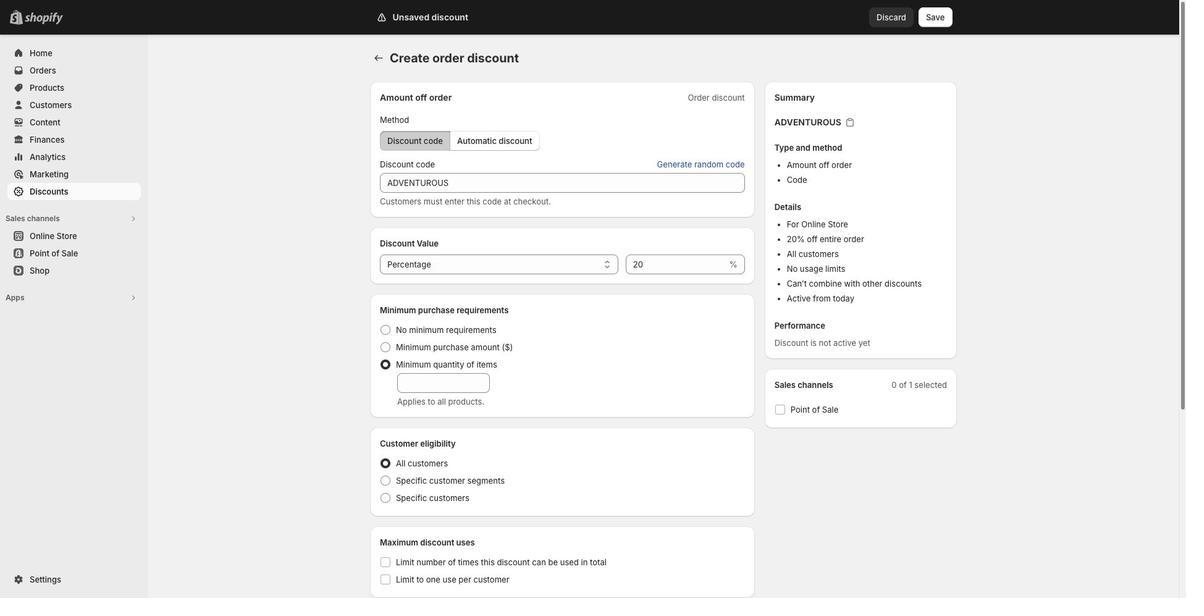Task type: locate. For each thing, give the bounding box(es) containing it.
shopify image
[[25, 12, 63, 25]]

None text field
[[380, 173, 745, 193], [626, 255, 728, 274], [380, 173, 745, 193], [626, 255, 728, 274]]

None text field
[[397, 373, 490, 393]]



Task type: vqa. For each thing, say whether or not it's contained in the screenshot.
the Shopify "image" at the top of the page
yes



